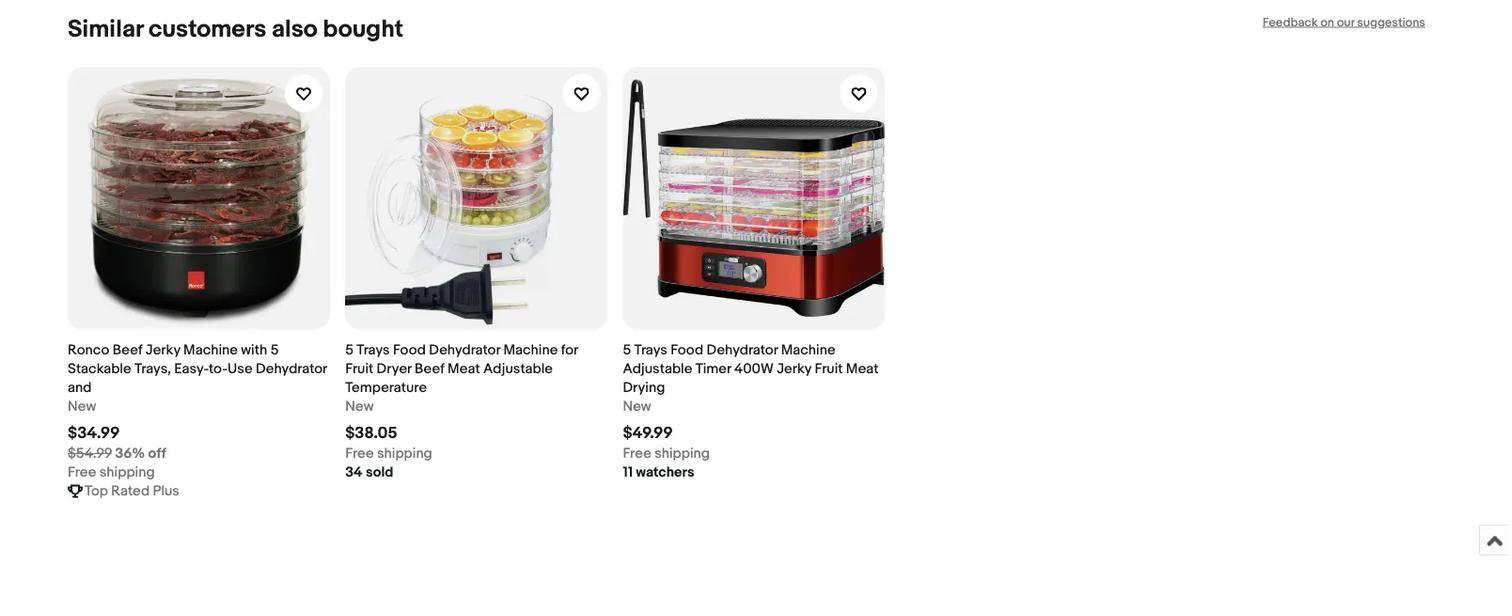 Task type: vqa. For each thing, say whether or not it's contained in the screenshot.
first Fruit from right
yes



Task type: locate. For each thing, give the bounding box(es) containing it.
0 horizontal spatial trays
[[357, 342, 390, 359]]

fruit inside 5 trays food dehydrator machine adjustable timer 400w jerky fruit meat drying new $49.99 free shipping 11 watchers
[[815, 361, 843, 378]]

fruit inside 5 trays food dehydrator machine for fruit dryer beef meat adjustable temperature new $38.05 free shipping 34 sold
[[345, 361, 374, 378]]

2 horizontal spatial free
[[623, 446, 652, 463]]

new inside 5 trays food dehydrator machine adjustable timer 400w jerky fruit meat drying new $49.99 free shipping 11 watchers
[[623, 399, 651, 416]]

similar customers also bought
[[68, 16, 404, 45]]

0 horizontal spatial dehydrator
[[256, 361, 327, 378]]

beef right dryer
[[415, 361, 445, 378]]

5 inside ronco beef jerky machine with 5 stackable trays, easy-to-use dehydrator and new $34.99 $54.99 36% off free shipping
[[271, 342, 279, 359]]

timer
[[696, 361, 731, 378]]

shipping inside ronco beef jerky machine with 5 stackable trays, easy-to-use dehydrator and new $34.99 $54.99 36% off free shipping
[[99, 464, 155, 481]]

jerky inside ronco beef jerky machine with 5 stackable trays, easy-to-use dehydrator and new $34.99 $54.99 36% off free shipping
[[146, 342, 180, 359]]

dehydrator for $38.05
[[429, 342, 500, 359]]

group
[[68, 67, 1441, 501]]

new down drying
[[623, 399, 651, 416]]

Free shipping text field
[[623, 445, 710, 464]]

1 5 from the left
[[271, 342, 279, 359]]

2 machine from the left
[[781, 342, 836, 359]]

free shipping text field up sold
[[345, 445, 432, 464]]

adjustable
[[623, 361, 693, 378], [483, 361, 553, 378]]

free
[[623, 446, 652, 463], [345, 446, 374, 463], [68, 464, 96, 481]]

shipping inside 5 trays food dehydrator machine for fruit dryer beef meat adjustable temperature new $38.05 free shipping 34 sold
[[377, 446, 432, 463]]

5 up drying
[[623, 342, 631, 359]]

1 horizontal spatial fruit
[[815, 361, 843, 378]]

fruit up temperature
[[345, 361, 374, 378]]

0 horizontal spatial free shipping text field
[[68, 464, 155, 482]]

5 right with
[[271, 342, 279, 359]]

trays inside 5 trays food dehydrator machine for fruit dryer beef meat adjustable temperature new $38.05 free shipping 34 sold
[[357, 342, 390, 359]]

meat
[[846, 361, 879, 378], [448, 361, 480, 378]]

new text field up $38.05
[[345, 398, 374, 417]]

beef
[[113, 342, 142, 359], [415, 361, 445, 378]]

3 machine from the left
[[504, 342, 558, 359]]

0 horizontal spatial 5
[[271, 342, 279, 359]]

1 meat from the left
[[846, 361, 879, 378]]

shipping down 36%
[[99, 464, 155, 481]]

1 horizontal spatial machine
[[504, 342, 558, 359]]

0 horizontal spatial fruit
[[345, 361, 374, 378]]

jerky up trays,
[[146, 342, 180, 359]]

1 vertical spatial beef
[[415, 361, 445, 378]]

New text field
[[68, 398, 96, 417]]

5 inside 5 trays food dehydrator machine for fruit dryer beef meat adjustable temperature new $38.05 free shipping 34 sold
[[345, 342, 354, 359]]

dehydrator inside 5 trays food dehydrator machine for fruit dryer beef meat adjustable temperature new $38.05 free shipping 34 sold
[[429, 342, 500, 359]]

1 horizontal spatial dehydrator
[[429, 342, 500, 359]]

1 horizontal spatial shipping
[[377, 446, 432, 463]]

$34.99
[[68, 424, 120, 443]]

temperature
[[345, 380, 427, 397]]

1 machine from the left
[[183, 342, 238, 359]]

easy-
[[174, 361, 209, 378]]

2 horizontal spatial machine
[[781, 342, 836, 359]]

free down $54.99
[[68, 464, 96, 481]]

0 horizontal spatial meat
[[448, 361, 480, 378]]

free inside ronco beef jerky machine with 5 stackable trays, easy-to-use dehydrator and new $34.99 $54.99 36% off free shipping
[[68, 464, 96, 481]]

34
[[345, 464, 363, 481]]

food
[[671, 342, 704, 359], [393, 342, 426, 359]]

shipping
[[655, 446, 710, 463], [377, 446, 432, 463], [99, 464, 155, 481]]

dehydrator inside 5 trays food dehydrator machine adjustable timer 400w jerky fruit meat drying new $49.99 free shipping 11 watchers
[[707, 342, 778, 359]]

machine inside 5 trays food dehydrator machine adjustable timer 400w jerky fruit meat drying new $49.99 free shipping 11 watchers
[[781, 342, 836, 359]]

0 horizontal spatial new
[[68, 399, 96, 416]]

feedback on our suggestions
[[1263, 16, 1426, 30]]

0 horizontal spatial free
[[68, 464, 96, 481]]

plus
[[153, 483, 180, 500]]

5 for $38.05
[[345, 342, 354, 359]]

food up timer at the bottom
[[671, 342, 704, 359]]

2 trays from the left
[[357, 342, 390, 359]]

new
[[68, 399, 96, 416], [623, 399, 651, 416], [345, 399, 374, 416]]

1 horizontal spatial meat
[[846, 361, 879, 378]]

new for $49.99
[[623, 399, 651, 416]]

fruit right 400w
[[815, 361, 843, 378]]

group containing $34.99
[[68, 67, 1441, 501]]

2 adjustable from the left
[[483, 361, 553, 378]]

1 fruit from the left
[[815, 361, 843, 378]]

trays up dryer
[[357, 342, 390, 359]]

new inside 5 trays food dehydrator machine for fruit dryer beef meat adjustable temperature new $38.05 free shipping 34 sold
[[345, 399, 374, 416]]

meat inside 5 trays food dehydrator machine adjustable timer 400w jerky fruit meat drying new $49.99 free shipping 11 watchers
[[846, 361, 879, 378]]

free up 11
[[623, 446, 652, 463]]

use
[[228, 361, 253, 378]]

0 horizontal spatial food
[[393, 342, 426, 359]]

shipping for $49.99
[[655, 446, 710, 463]]

our
[[1337, 16, 1355, 30]]

1 new text field from the left
[[623, 398, 651, 417]]

0 vertical spatial jerky
[[146, 342, 180, 359]]

1 horizontal spatial free
[[345, 446, 374, 463]]

2 horizontal spatial new
[[623, 399, 651, 416]]

shipping inside 5 trays food dehydrator machine adjustable timer 400w jerky fruit meat drying new $49.99 free shipping 11 watchers
[[655, 446, 710, 463]]

trays up drying
[[634, 342, 668, 359]]

2 fruit from the left
[[345, 361, 374, 378]]

new text field down drying
[[623, 398, 651, 417]]

1 food from the left
[[671, 342, 704, 359]]

free inside 5 trays food dehydrator machine adjustable timer 400w jerky fruit meat drying new $49.99 free shipping 11 watchers
[[623, 446, 652, 463]]

1 vertical spatial jerky
[[777, 361, 812, 378]]

$49.99
[[623, 424, 673, 443]]

1 horizontal spatial beef
[[415, 361, 445, 378]]

2 horizontal spatial dehydrator
[[707, 342, 778, 359]]

new inside ronco beef jerky machine with 5 stackable trays, easy-to-use dehydrator and new $34.99 $54.99 36% off free shipping
[[68, 399, 96, 416]]

machine inside ronco beef jerky machine with 5 stackable trays, easy-to-use dehydrator and new $34.99 $54.99 36% off free shipping
[[183, 342, 238, 359]]

machine inside 5 trays food dehydrator machine for fruit dryer beef meat adjustable temperature new $38.05 free shipping 34 sold
[[504, 342, 558, 359]]

0 horizontal spatial machine
[[183, 342, 238, 359]]

jerky right 400w
[[777, 361, 812, 378]]

jerky inside 5 trays food dehydrator machine adjustable timer 400w jerky fruit meat drying new $49.99 free shipping 11 watchers
[[777, 361, 812, 378]]

free shipping text field up top in the bottom of the page
[[68, 464, 155, 482]]

Free shipping text field
[[345, 445, 432, 464], [68, 464, 155, 482]]

food up dryer
[[393, 342, 426, 359]]

free up 34
[[345, 446, 374, 463]]

fruit
[[815, 361, 843, 378], [345, 361, 374, 378]]

to-
[[209, 361, 228, 378]]

2 horizontal spatial 5
[[623, 342, 631, 359]]

2 food from the left
[[393, 342, 426, 359]]

1 horizontal spatial 5
[[345, 342, 354, 359]]

2 new text field from the left
[[345, 398, 374, 417]]

food for $38.05
[[393, 342, 426, 359]]

trays for $38.05
[[357, 342, 390, 359]]

5
[[271, 342, 279, 359], [623, 342, 631, 359], [345, 342, 354, 359]]

1 horizontal spatial adjustable
[[623, 361, 693, 378]]

0 horizontal spatial new text field
[[345, 398, 374, 417]]

shipping for $38.05
[[377, 446, 432, 463]]

food for $49.99
[[671, 342, 704, 359]]

machine
[[183, 342, 238, 359], [781, 342, 836, 359], [504, 342, 558, 359]]

adjustable inside 5 trays food dehydrator machine for fruit dryer beef meat adjustable temperature new $38.05 free shipping 34 sold
[[483, 361, 553, 378]]

drying
[[623, 380, 665, 397]]

stackable
[[68, 361, 131, 378]]

5 up temperature
[[345, 342, 354, 359]]

free inside 5 trays food dehydrator machine for fruit dryer beef meat adjustable temperature new $38.05 free shipping 34 sold
[[345, 446, 374, 463]]

1 horizontal spatial trays
[[634, 342, 668, 359]]

$34.99 text field
[[68, 424, 120, 443]]

0 horizontal spatial beef
[[113, 342, 142, 359]]

2 horizontal spatial shipping
[[655, 446, 710, 463]]

1 horizontal spatial food
[[671, 342, 704, 359]]

2 new from the left
[[623, 399, 651, 416]]

shipping up the watchers
[[655, 446, 710, 463]]

1 horizontal spatial new text field
[[623, 398, 651, 417]]

0 horizontal spatial shipping
[[99, 464, 155, 481]]

dehydrator
[[707, 342, 778, 359], [429, 342, 500, 359], [256, 361, 327, 378]]

1 horizontal spatial jerky
[[777, 361, 812, 378]]

trays inside 5 trays food dehydrator machine adjustable timer 400w jerky fruit meat drying new $49.99 free shipping 11 watchers
[[634, 342, 668, 359]]

food inside 5 trays food dehydrator machine for fruit dryer beef meat adjustable temperature new $38.05 free shipping 34 sold
[[393, 342, 426, 359]]

1 horizontal spatial new
[[345, 399, 374, 416]]

customers
[[149, 16, 266, 45]]

new down and at bottom
[[68, 399, 96, 416]]

1 adjustable from the left
[[623, 361, 693, 378]]

2 5 from the left
[[623, 342, 631, 359]]

new up $38.05
[[345, 399, 374, 416]]

1 trays from the left
[[634, 342, 668, 359]]

2 meat from the left
[[448, 361, 480, 378]]

0 horizontal spatial adjustable
[[483, 361, 553, 378]]

shipping up sold
[[377, 446, 432, 463]]

meat inside 5 trays food dehydrator machine for fruit dryer beef meat adjustable temperature new $38.05 free shipping 34 sold
[[448, 361, 480, 378]]

top rated plus
[[85, 483, 180, 500]]

rated
[[111, 483, 150, 500]]

ronco beef jerky machine with 5 stackable trays, easy-to-use dehydrator and new $34.99 $54.99 36% off free shipping
[[68, 342, 327, 481]]

watchers
[[636, 464, 695, 481]]

3 5 from the left
[[345, 342, 354, 359]]

dehydrator inside ronco beef jerky machine with 5 stackable trays, easy-to-use dehydrator and new $34.99 $54.99 36% off free shipping
[[256, 361, 327, 378]]

trays
[[634, 342, 668, 359], [357, 342, 390, 359]]

beef up trays,
[[113, 342, 142, 359]]

1 new from the left
[[68, 399, 96, 416]]

beef inside ronco beef jerky machine with 5 stackable trays, easy-to-use dehydrator and new $34.99 $54.99 36% off free shipping
[[113, 342, 142, 359]]

New text field
[[623, 398, 651, 417], [345, 398, 374, 417]]

also
[[272, 16, 318, 45]]

0 vertical spatial beef
[[113, 342, 142, 359]]

0 horizontal spatial jerky
[[146, 342, 180, 359]]

jerky
[[146, 342, 180, 359], [777, 361, 812, 378]]

$54.99
[[68, 446, 112, 463]]

36%
[[115, 446, 145, 463]]

machine for $38.05
[[504, 342, 558, 359]]

5 inside 5 trays food dehydrator machine adjustable timer 400w jerky fruit meat drying new $49.99 free shipping 11 watchers
[[623, 342, 631, 359]]

new for $38.05
[[345, 399, 374, 416]]

5 trays food dehydrator machine adjustable timer 400w jerky fruit meat drying new $49.99 free shipping 11 watchers
[[623, 342, 879, 481]]

new text field for $49.99
[[623, 398, 651, 417]]

3 new from the left
[[345, 399, 374, 416]]

food inside 5 trays food dehydrator machine adjustable timer 400w jerky fruit meat drying new $49.99 free shipping 11 watchers
[[671, 342, 704, 359]]



Task type: describe. For each thing, give the bounding box(es) containing it.
1 horizontal spatial free shipping text field
[[345, 445, 432, 464]]

trays,
[[134, 361, 171, 378]]

trays for $49.99
[[634, 342, 668, 359]]

suggestions
[[1358, 16, 1426, 30]]

adjustable inside 5 trays food dehydrator machine adjustable timer 400w jerky fruit meat drying new $49.99 free shipping 11 watchers
[[623, 361, 693, 378]]

free for $49.99
[[623, 446, 652, 463]]

5 for $49.99
[[623, 342, 631, 359]]

for
[[561, 342, 578, 359]]

similar
[[68, 16, 143, 45]]

and
[[68, 380, 92, 397]]

11 watchers text field
[[623, 464, 695, 482]]

34 sold text field
[[345, 464, 393, 482]]

11
[[623, 464, 633, 481]]

free for $38.05
[[345, 446, 374, 463]]

400w
[[734, 361, 774, 378]]

on
[[1321, 16, 1335, 30]]

with
[[241, 342, 267, 359]]

Top Rated Plus text field
[[85, 482, 180, 501]]

5 trays food dehydrator machine for fruit dryer beef meat adjustable temperature new $38.05 free shipping 34 sold
[[345, 342, 578, 481]]

beef inside 5 trays food dehydrator machine for fruit dryer beef meat adjustable temperature new $38.05 free shipping 34 sold
[[415, 361, 445, 378]]

$38.05
[[345, 424, 397, 443]]

dryer
[[377, 361, 412, 378]]

top
[[85, 483, 108, 500]]

off
[[148, 446, 166, 463]]

previous price $54.99 36% off text field
[[68, 445, 166, 464]]

sold
[[366, 464, 393, 481]]

$49.99 text field
[[623, 424, 673, 443]]

feedback
[[1263, 16, 1318, 30]]

bought
[[323, 16, 404, 45]]

machine for $49.99
[[781, 342, 836, 359]]

dehydrator for $49.99
[[707, 342, 778, 359]]

ronco
[[68, 342, 110, 359]]

feedback on our suggestions link
[[1263, 16, 1426, 30]]

$38.05 text field
[[345, 424, 397, 443]]

new text field for $38.05
[[345, 398, 374, 417]]



